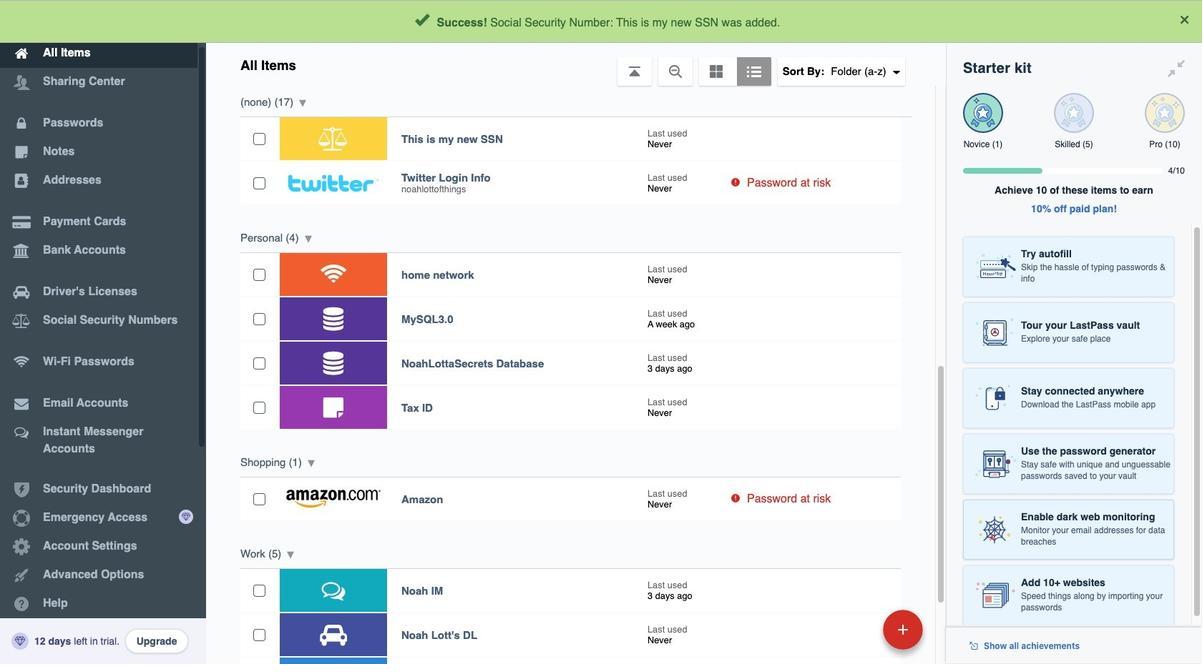 Task type: vqa. For each thing, say whether or not it's contained in the screenshot.
'VAULT OPTIONS' Navigation
yes



Task type: locate. For each thing, give the bounding box(es) containing it.
new item navigation
[[785, 606, 932, 665]]

search my vault text field
[[345, 6, 917, 37]]

main navigation navigation
[[0, 0, 206, 665]]

alert
[[0, 0, 1202, 43]]

new item element
[[785, 610, 928, 651]]



Task type: describe. For each thing, give the bounding box(es) containing it.
Search search field
[[345, 6, 917, 37]]

vault options navigation
[[206, 43, 946, 86]]



